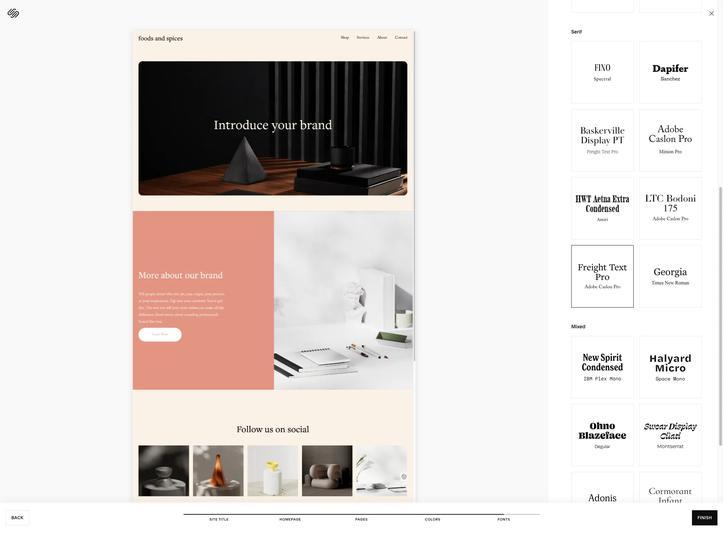 Task type: locate. For each thing, give the bounding box(es) containing it.
finish button
[[693, 510, 718, 526]]

0 vertical spatial adobe
[[658, 123, 684, 139]]

fino
[[595, 62, 611, 74]]

1 horizontal spatial mono
[[674, 375, 686, 382]]

condensed up amiri
[[586, 202, 620, 215]]

display up montserrat
[[670, 420, 697, 432]]

mono down micro
[[674, 375, 686, 382]]

sanchez
[[661, 76, 681, 82]]

None checkbox
[[572, 0, 634, 12], [572, 41, 634, 103], [640, 41, 702, 103], [572, 109, 634, 171], [640, 246, 702, 307], [572, 404, 634, 466], [640, 404, 702, 466], [572, 0, 634, 12], [572, 41, 634, 103], [640, 41, 702, 103], [572, 109, 634, 171], [640, 246, 702, 307], [572, 404, 634, 466], [640, 404, 702, 466]]

adobe
[[658, 123, 684, 139], [653, 216, 666, 224], [585, 284, 598, 292]]

adonis
[[589, 492, 617, 505]]

0 horizontal spatial display
[[581, 134, 611, 147]]

swear
[[645, 420, 668, 432]]

baskerville display pt freight text pro
[[581, 125, 625, 155]]

swear display cilati montserrat
[[645, 420, 697, 450]]

1 mono from the left
[[610, 375, 622, 382]]

spirit
[[601, 352, 623, 364]]

display inside baskerville display pt freight text pro
[[581, 134, 611, 147]]

mono inside halyard micro space mono
[[674, 375, 686, 382]]

times
[[652, 280, 664, 286]]

display for cilati
[[670, 420, 697, 432]]

2 mono from the left
[[674, 375, 686, 382]]

175
[[664, 203, 678, 214]]

1 vertical spatial new
[[584, 352, 600, 364]]

0 vertical spatial caslon
[[650, 132, 677, 149]]

freight inside baskerville display pt freight text pro
[[588, 149, 601, 155]]

pro
[[679, 132, 693, 149], [612, 149, 619, 155], [676, 149, 682, 155], [682, 216, 689, 224], [596, 270, 610, 283], [614, 284, 621, 292]]

adobe inside the ltc bodoni 175 adobe caslon pro
[[653, 216, 666, 224]]

Cormorant Infant checkbox
[[640, 472, 702, 533]]

finish
[[698, 515, 713, 520]]

0 horizontal spatial mono
[[610, 375, 622, 382]]

2 vertical spatial caslon
[[599, 284, 613, 292]]

site
[[210, 518, 218, 521]]

text
[[602, 149, 611, 155], [610, 261, 628, 273]]

fino spectral
[[594, 62, 612, 83]]

display inside swear display cilati montserrat
[[670, 420, 697, 432]]

cilati
[[661, 430, 681, 441]]

ohno
[[590, 420, 616, 432]]

degular
[[595, 443, 611, 450]]

hwt aetna extra condensed amiri
[[576, 193, 630, 224]]

text inside baskerville display pt freight text pro
[[602, 149, 611, 155]]

ibm
[[584, 375, 593, 382]]

new
[[666, 280, 675, 286], [584, 352, 600, 364]]

ohno blazeface degular
[[579, 420, 627, 450]]

None checkbox
[[640, 109, 702, 171], [572, 178, 634, 239], [640, 178, 702, 239], [572, 246, 634, 307], [572, 336, 634, 398], [640, 336, 702, 398], [640, 109, 702, 171], [572, 178, 634, 239], [640, 178, 702, 239], [572, 246, 634, 307], [572, 336, 634, 398], [640, 336, 702, 398]]

caslon
[[650, 132, 677, 149], [667, 216, 681, 224], [599, 284, 613, 292]]

0 vertical spatial freight
[[588, 149, 601, 155]]

0 vertical spatial new
[[666, 280, 675, 286]]

1 vertical spatial text
[[610, 261, 628, 273]]

0 vertical spatial condensed
[[586, 202, 620, 215]]

hwt
[[576, 193, 592, 205]]

bodoni
[[667, 193, 697, 204]]

georgia
[[654, 266, 688, 277]]

1 horizontal spatial display
[[670, 420, 697, 432]]

pro inside baskerville display pt freight text pro
[[612, 149, 619, 155]]

1 vertical spatial adobe
[[653, 216, 666, 224]]

1 vertical spatial display
[[670, 420, 697, 432]]

ltc bodoni 175 adobe caslon pro
[[646, 193, 697, 224]]

adobe inside 'freight text pro adobe caslon pro'
[[585, 284, 598, 292]]

mono right the plex
[[610, 375, 622, 382]]

display left pt
[[581, 134, 611, 147]]

cormorant infant button
[[640, 472, 702, 533]]

cormorant infant
[[650, 485, 693, 507]]

micro
[[656, 360, 687, 375]]

0 horizontal spatial new
[[584, 352, 600, 364]]

1 vertical spatial caslon
[[667, 216, 681, 224]]

caslon inside 'freight text pro adobe caslon pro'
[[599, 284, 613, 292]]

space
[[656, 375, 671, 382]]

halyard
[[650, 351, 692, 365]]

condensed
[[586, 202, 620, 215], [583, 361, 624, 373]]

new spirit condensed ibm plex mono
[[583, 352, 624, 382]]

0 vertical spatial text
[[602, 149, 611, 155]]

new inside 'new spirit condensed ibm plex mono'
[[584, 352, 600, 364]]

caslon inside the ltc bodoni 175 adobe caslon pro
[[667, 216, 681, 224]]

halyard micro space mono
[[650, 351, 692, 382]]

condensed inside hwt aetna extra condensed amiri
[[586, 202, 620, 215]]

condensed up the plex
[[583, 361, 624, 373]]

adonis button
[[572, 472, 634, 533]]

adobe for text
[[585, 284, 598, 292]]

2 vertical spatial adobe
[[585, 284, 598, 292]]

freight
[[588, 149, 601, 155], [578, 261, 608, 273]]

1 horizontal spatial new
[[666, 280, 675, 286]]

mixed
[[572, 324, 586, 330]]

new down "georgia"
[[666, 280, 675, 286]]

extra
[[613, 193, 630, 205]]

display
[[581, 134, 611, 147], [670, 420, 697, 432]]

caslon for text
[[599, 284, 613, 292]]

montserrat
[[658, 443, 684, 450]]

1 vertical spatial freight
[[578, 261, 608, 273]]

mono
[[610, 375, 622, 382], [674, 375, 686, 382]]

0 vertical spatial display
[[581, 134, 611, 147]]

new left the spirit
[[584, 352, 600, 364]]



Task type: describe. For each thing, give the bounding box(es) containing it.
blazeface
[[579, 430, 627, 441]]

ltc
[[646, 193, 664, 204]]

dapifer sanchez
[[653, 61, 689, 82]]

pages
[[356, 518, 368, 521]]

back button
[[6, 510, 29, 526]]

back
[[11, 515, 24, 520]]

infant
[[659, 495, 683, 507]]

text inside 'freight text pro adobe caslon pro'
[[610, 261, 628, 273]]

1 vertical spatial condensed
[[583, 361, 624, 373]]

dapifer
[[653, 61, 689, 75]]

mono inside 'new spirit condensed ibm plex mono'
[[610, 375, 622, 382]]

caslon for bodoni
[[667, 216, 681, 224]]

pro inside the ltc bodoni 175 adobe caslon pro
[[682, 216, 689, 224]]

fonts
[[498, 518, 511, 521]]

amiri
[[598, 216, 609, 224]]

serif
[[572, 29, 582, 35]]

freight inside 'freight text pro adobe caslon pro'
[[578, 261, 608, 273]]

display for pt
[[581, 134, 611, 147]]

baskerville
[[581, 125, 625, 137]]

spectral
[[594, 75, 612, 83]]

adobe inside adobe caslon pro minion pro
[[658, 123, 684, 139]]

adobe caslon pro minion pro
[[650, 123, 693, 155]]

adobe for bodoni
[[653, 216, 666, 224]]

colors
[[425, 518, 441, 521]]

new inside georgia times new roman
[[666, 280, 675, 286]]

site title
[[210, 518, 229, 521]]

aetna
[[594, 193, 611, 205]]

cormorant
[[650, 485, 693, 497]]

freight text pro adobe caslon pro
[[578, 261, 628, 292]]

title
[[219, 518, 229, 521]]

minion
[[660, 149, 674, 155]]

caslon inside adobe caslon pro minion pro
[[650, 132, 677, 149]]

georgia times new roman
[[652, 266, 690, 286]]

Adonis checkbox
[[572, 472, 634, 533]]

homepage
[[280, 518, 301, 521]]

roman
[[676, 280, 690, 286]]

pt
[[613, 134, 625, 147]]

plex
[[596, 375, 608, 382]]



Task type: vqa. For each thing, say whether or not it's contained in the screenshot.


